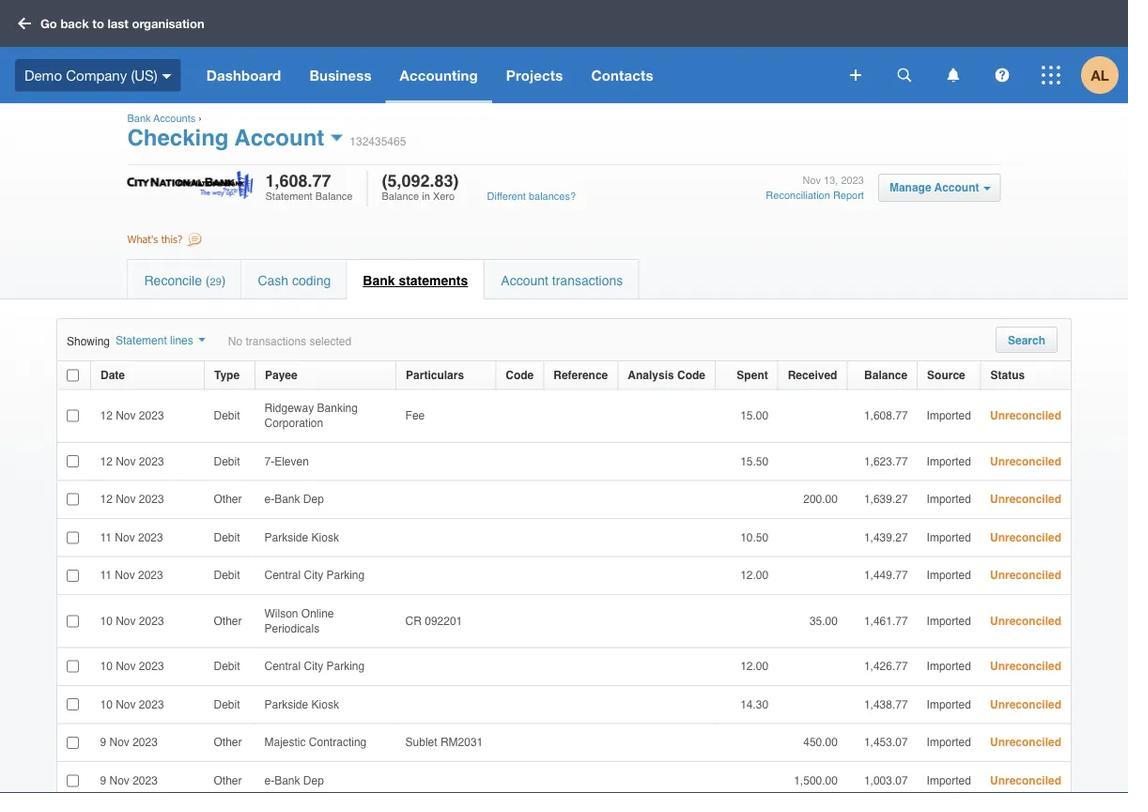 Task type: vqa. For each thing, say whether or not it's contained in the screenshot.


Task type: describe. For each thing, give the bounding box(es) containing it.
092201
[[425, 615, 462, 628]]

reference
[[554, 369, 608, 382]]

contacts button
[[577, 47, 668, 103]]

parking for 11 nov 2023
[[326, 569, 365, 582]]

kiosk for 10 nov 2023
[[311, 698, 339, 712]]

dep for 9 nov 2023
[[303, 775, 324, 788]]

manage
[[890, 181, 931, 194]]

bank accounts ›
[[127, 113, 205, 124]]

(5,092.83)
[[382, 171, 459, 190]]

analysis
[[628, 369, 674, 382]]

bank down majestic
[[274, 775, 300, 788]]

e- for 12 nov 2023
[[264, 493, 274, 506]]

debit for 1,608.77
[[214, 409, 240, 423]]

10 nov 2023 for central
[[100, 660, 164, 673]]

nov for 1,438.77
[[116, 698, 136, 712]]

unreconciled for 1,003.07
[[990, 775, 1061, 788]]

central city parking for 11 nov 2023
[[264, 569, 365, 582]]

2023 for 1,608.77
[[139, 409, 164, 423]]

report
[[833, 190, 864, 201]]

unreconciled for 1,639.27
[[990, 493, 1061, 506]]

1,623.77
[[864, 455, 908, 468]]

1,453.07
[[864, 736, 908, 750]]

demo company (us)
[[24, 67, 158, 83]]

kiosk for 11 nov 2023
[[311, 531, 339, 544]]

bank statements
[[363, 273, 468, 288]]

central for 10 nov 2023
[[264, 660, 301, 673]]

spent
[[737, 369, 768, 382]]

parkside for 10 nov 2023
[[264, 698, 308, 712]]

majestic contracting
[[264, 736, 367, 750]]

al button
[[1081, 47, 1128, 103]]

cash coding
[[258, 273, 331, 288]]

1,608.77 statement balance
[[265, 171, 353, 202]]

unreconciled for 1,608.77
[[990, 409, 1061, 423]]

debit for 1,439.27
[[214, 531, 240, 544]]

periodicals
[[264, 622, 320, 635]]

wilson online periodicals
[[264, 607, 334, 635]]

corporation
[[264, 417, 323, 430]]

unreconciled for 1,623.77
[[990, 455, 1061, 468]]

back
[[61, 16, 89, 31]]

no
[[228, 335, 242, 348]]

unreconciled for 1,439.27
[[990, 531, 1061, 544]]

this?
[[161, 233, 182, 246]]

coding
[[292, 273, 331, 288]]

12 nov 2023 for dep
[[100, 493, 164, 506]]

13,
[[824, 174, 838, 186]]

11 nov 2023 for central city parking
[[100, 569, 163, 582]]

imported for 1,623.77
[[927, 455, 971, 468]]

bank statements link
[[347, 260, 483, 299]]

organisation
[[132, 16, 204, 31]]

nov for 1,453.07
[[109, 736, 129, 750]]

2 horizontal spatial balance
[[864, 369, 908, 382]]

accounting button
[[386, 47, 492, 103]]

1,439.27
[[864, 531, 908, 544]]

imported for 1,003.07
[[927, 775, 971, 788]]

(5,092.83) balance in xero
[[382, 171, 459, 202]]

search
[[1008, 334, 1046, 347]]

1 horizontal spatial svg image
[[947, 68, 960, 82]]

9 nov 2023 for e-bank dep
[[100, 775, 158, 788]]

lines
[[170, 334, 193, 348]]

balance inside '(5,092.83) balance in xero'
[[382, 191, 419, 202]]

12.00 for 1,449.77
[[740, 569, 769, 582]]

transactions for account
[[552, 273, 623, 288]]

2023 for 1,449.77
[[138, 569, 163, 582]]

banking
[[317, 402, 358, 415]]

bank accounts link
[[127, 113, 196, 124]]

10 for periodicals
[[100, 615, 113, 628]]

2023 inside nov 13, 2023 reconciliation report
[[841, 174, 864, 186]]

unreconciled for 1,461.77
[[990, 615, 1061, 628]]

11 for central city parking
[[100, 569, 112, 582]]

type
[[214, 369, 240, 382]]

imported for 1,426.77
[[927, 660, 971, 673]]

majestic
[[264, 736, 306, 750]]

particulars
[[406, 369, 464, 382]]

e- for 9 nov 2023
[[264, 775, 274, 788]]

go back to last organisation link
[[11, 7, 216, 40]]

projects
[[506, 67, 563, 84]]

account for manage account
[[934, 181, 979, 194]]

12.00 for 1,426.77
[[740, 660, 769, 673]]

2 12 nov 2023 from the top
[[100, 455, 164, 468]]

1,449.77
[[864, 569, 908, 582]]

reconciliation report link
[[766, 189, 864, 203]]

9 nov 2023 for majestic contracting
[[100, 736, 158, 750]]

1 code from the left
[[506, 369, 534, 382]]

15.00
[[740, 409, 769, 423]]

1,438.77
[[864, 698, 908, 712]]

9 for majestic contracting
[[100, 736, 106, 750]]

1,500.00
[[794, 775, 838, 788]]

dashboard
[[206, 67, 281, 84]]

sublet
[[405, 736, 437, 750]]

eleven
[[274, 455, 309, 468]]

other for 450.00
[[214, 736, 242, 750]]

12 for corporation
[[100, 409, 113, 423]]

payee
[[265, 369, 298, 382]]

ridgeway banking corporation
[[264, 402, 358, 430]]

navigation containing dashboard
[[192, 47, 837, 103]]

other for 35.00
[[214, 615, 242, 628]]

12 nov 2023 for corporation
[[100, 409, 164, 423]]

accounts
[[153, 113, 196, 124]]

450.00
[[803, 736, 838, 750]]

statement inside 1,608.77 statement balance
[[265, 191, 312, 202]]

to
[[92, 16, 104, 31]]

29
[[210, 276, 221, 288]]

reconcile ( 29 )
[[144, 273, 226, 288]]

1,639.27
[[864, 493, 908, 506]]

cr
[[405, 615, 422, 628]]

reconciliation
[[766, 190, 830, 201]]

what's
[[127, 233, 158, 246]]

unreconciled for 1,453.07
[[990, 736, 1061, 750]]

2023 for 1,453.07
[[133, 736, 158, 750]]

last
[[108, 16, 129, 31]]

1,426.77
[[864, 660, 908, 673]]

nov for 1,639.27
[[116, 493, 136, 506]]

checking account
[[127, 124, 324, 150]]

rm2031
[[440, 736, 483, 750]]

date
[[101, 369, 125, 382]]

nov for 1,623.77
[[116, 455, 136, 468]]

imported for 1,449.77
[[927, 569, 971, 582]]



Task type: locate. For each thing, give the bounding box(es) containing it.
dep for 12 nov 2023
[[303, 493, 324, 506]]

1 horizontal spatial transactions
[[552, 273, 623, 288]]

2023 for 1,461.77
[[139, 615, 164, 628]]

central for 11 nov 2023
[[264, 569, 301, 582]]

4 imported from the top
[[927, 531, 971, 544]]

1 9 nov 2023 from the top
[[100, 736, 158, 750]]

parkside for 11 nov 2023
[[264, 531, 308, 544]]

balance left source at top
[[864, 369, 908, 382]]

nov 13, 2023 reconciliation report
[[766, 174, 864, 201]]

8 imported from the top
[[927, 698, 971, 712]]

parkside up majestic
[[264, 698, 308, 712]]

imported right '1,426.77' at the bottom right of page
[[927, 660, 971, 673]]

12 for dep
[[100, 493, 113, 506]]

132435465
[[350, 135, 406, 148]]

2 kiosk from the top
[[311, 698, 339, 712]]

parkside
[[264, 531, 308, 544], [264, 698, 308, 712]]

3 12 nov 2023 from the top
[[100, 493, 164, 506]]

projects button
[[492, 47, 577, 103]]

account transactions link
[[485, 260, 639, 299]]

4 unreconciled from the top
[[990, 531, 1061, 544]]

kiosk up the "majestic contracting"
[[311, 698, 339, 712]]

1 unreconciled from the top
[[990, 409, 1061, 423]]

nov for 1,461.77
[[116, 615, 136, 628]]

analysis code
[[628, 369, 705, 382]]

2 e-bank dep from the top
[[264, 775, 324, 788]]

10 nov 2023 for wilson
[[100, 615, 164, 628]]

11 nov 2023 for parkside kiosk
[[100, 531, 163, 544]]

balance down (5,092.83) on the left top of the page
[[382, 191, 419, 202]]

1 vertical spatial central city parking
[[264, 660, 365, 673]]

nov inside nov 13, 2023 reconciliation report
[[803, 174, 821, 186]]

in
[[422, 191, 430, 202]]

city for 11 nov 2023
[[304, 569, 323, 582]]

2 10 from the top
[[100, 660, 113, 673]]

imported right 1,623.77
[[927, 455, 971, 468]]

3 unreconciled from the top
[[990, 493, 1061, 506]]

2 other from the top
[[214, 615, 242, 628]]

1 12.00 from the top
[[740, 569, 769, 582]]

0 horizontal spatial account
[[235, 124, 324, 150]]

0 horizontal spatial statement
[[116, 334, 167, 348]]

0 horizontal spatial transactions
[[246, 335, 306, 348]]

central city parking up online
[[264, 569, 365, 582]]

1 vertical spatial account
[[934, 181, 979, 194]]

1 vertical spatial 9
[[100, 775, 106, 788]]

0 vertical spatial parkside kiosk
[[264, 531, 339, 544]]

1 horizontal spatial balance
[[382, 191, 419, 202]]

received
[[788, 369, 837, 382]]

1 vertical spatial e-
[[264, 775, 274, 788]]

10 unreconciled from the top
[[990, 775, 1061, 788]]

0 vertical spatial 9 nov 2023
[[100, 736, 158, 750]]

3 10 from the top
[[100, 698, 113, 712]]

2 12 from the top
[[100, 455, 113, 468]]

1 horizontal spatial 1,608.77
[[864, 409, 908, 423]]

0 vertical spatial dep
[[303, 493, 324, 506]]

11 nov 2023
[[100, 531, 163, 544], [100, 569, 163, 582]]

6 debit from the top
[[214, 698, 240, 712]]

0 vertical spatial 12
[[100, 409, 113, 423]]

1 12 from the top
[[100, 409, 113, 423]]

dep down the "majestic contracting"
[[303, 775, 324, 788]]

checking
[[127, 124, 229, 150]]

2 9 from the top
[[100, 775, 106, 788]]

code left reference
[[506, 369, 534, 382]]

e-bank dep down majestic
[[264, 775, 324, 788]]

balance down 132435465
[[315, 191, 353, 202]]

debit for 1,426.77
[[214, 660, 240, 673]]

showing
[[67, 335, 110, 348]]

9 unreconciled from the top
[[990, 736, 1061, 750]]

0 vertical spatial parking
[[326, 569, 365, 582]]

1 12 nov 2023 from the top
[[100, 409, 164, 423]]

bank left statements
[[363, 273, 395, 288]]

0 horizontal spatial svg image
[[850, 70, 861, 81]]

balance inside 1,608.77 statement balance
[[315, 191, 353, 202]]

0 vertical spatial transactions
[[552, 273, 623, 288]]

3 imported from the top
[[927, 493, 971, 506]]

nov
[[803, 174, 821, 186], [116, 409, 136, 423], [116, 455, 136, 468], [116, 493, 136, 506], [115, 531, 135, 544], [115, 569, 135, 582], [116, 615, 136, 628], [116, 660, 136, 673], [116, 698, 136, 712], [109, 736, 129, 750], [109, 775, 129, 788]]

svg image inside demo company (us) popup button
[[162, 74, 172, 79]]

3 debit from the top
[[214, 531, 240, 544]]

transactions for no
[[246, 335, 306, 348]]

1,608.77 for 1,608.77 statement balance
[[265, 171, 331, 190]]

cash coding link
[[242, 260, 346, 299]]

imported for 1,461.77
[[927, 615, 971, 628]]

2 10 nov 2023 from the top
[[100, 660, 164, 673]]

statement left lines
[[116, 334, 167, 348]]

2 central city parking from the top
[[264, 660, 365, 673]]

11 for parkside kiosk
[[100, 531, 112, 544]]

0 vertical spatial 9
[[100, 736, 106, 750]]

1 vertical spatial e-bank dep
[[264, 775, 324, 788]]

None checkbox
[[67, 410, 79, 422], [67, 456, 79, 468], [67, 532, 79, 544], [67, 699, 79, 711], [67, 775, 79, 788], [67, 410, 79, 422], [67, 456, 79, 468], [67, 532, 79, 544], [67, 699, 79, 711], [67, 775, 79, 788]]

source
[[927, 369, 965, 382]]

1 11 from the top
[[100, 531, 112, 544]]

0 vertical spatial city
[[304, 569, 323, 582]]

0 horizontal spatial balance
[[315, 191, 353, 202]]

account for checking account
[[235, 124, 324, 150]]

central down periodicals
[[264, 660, 301, 673]]

1 vertical spatial parkside
[[264, 698, 308, 712]]

1 vertical spatial 12 nov 2023
[[100, 455, 164, 468]]

1,003.07
[[864, 775, 908, 788]]

central up wilson
[[264, 569, 301, 582]]

account down different balances? link at the top
[[501, 273, 548, 288]]

0 vertical spatial 10 nov 2023
[[100, 615, 164, 628]]

account right manage at the top right of the page
[[934, 181, 979, 194]]

ridgeway
[[264, 402, 314, 415]]

1 10 nov 2023 from the top
[[100, 615, 164, 628]]

1 vertical spatial kiosk
[[311, 698, 339, 712]]

2 11 from the top
[[100, 569, 112, 582]]

8 unreconciled from the top
[[990, 698, 1061, 712]]

7 unreconciled from the top
[[990, 660, 1061, 673]]

imported for 1,608.77
[[927, 409, 971, 423]]

1 vertical spatial 12
[[100, 455, 113, 468]]

4 other from the top
[[214, 775, 242, 788]]

2023 for 1,438.77
[[139, 698, 164, 712]]

7-
[[264, 455, 274, 468]]

2 horizontal spatial svg image
[[1042, 66, 1061, 85]]

10 imported from the top
[[927, 775, 971, 788]]

6 unreconciled from the top
[[990, 615, 1061, 628]]

9 imported from the top
[[927, 736, 971, 750]]

imported
[[927, 409, 971, 423], [927, 455, 971, 468], [927, 493, 971, 506], [927, 531, 971, 544], [927, 569, 971, 582], [927, 615, 971, 628], [927, 660, 971, 673], [927, 698, 971, 712], [927, 736, 971, 750], [927, 775, 971, 788]]

city down periodicals
[[304, 660, 323, 673]]

imported right 1,639.27 at the bottom
[[927, 493, 971, 506]]

search link
[[996, 327, 1058, 353]]

1 kiosk from the top
[[311, 531, 339, 544]]

1 e-bank dep from the top
[[264, 493, 324, 506]]

svg image
[[1042, 66, 1061, 85], [947, 68, 960, 82], [850, 70, 861, 81]]

0 vertical spatial kiosk
[[311, 531, 339, 544]]

2023 for 1,439.27
[[138, 531, 163, 544]]

2 vertical spatial 10
[[100, 698, 113, 712]]

1 vertical spatial dep
[[303, 775, 324, 788]]

1 vertical spatial 9 nov 2023
[[100, 775, 158, 788]]

parkside kiosk down eleven
[[264, 531, 339, 544]]

1 horizontal spatial account
[[501, 273, 548, 288]]

5 imported from the top
[[927, 569, 971, 582]]

parking for 10 nov 2023
[[326, 660, 365, 673]]

0 horizontal spatial code
[[506, 369, 534, 382]]

2 vertical spatial 12 nov 2023
[[100, 493, 164, 506]]

0 vertical spatial statement
[[265, 191, 312, 202]]

14.30
[[740, 698, 769, 712]]

2 parking from the top
[[326, 660, 365, 673]]

0 vertical spatial central city parking
[[264, 569, 365, 582]]

navigation
[[192, 47, 837, 103]]

e- down majestic
[[264, 775, 274, 788]]

imported for 1,453.07
[[927, 736, 971, 750]]

what's this?
[[127, 233, 182, 246]]

nov for 1,608.77
[[116, 409, 136, 423]]

0 vertical spatial 12 nov 2023
[[100, 409, 164, 423]]

unreconciled for 1,426.77
[[990, 660, 1061, 673]]

contracting
[[309, 736, 367, 750]]

debit for 1,623.77
[[214, 455, 240, 468]]

2 9 nov 2023 from the top
[[100, 775, 158, 788]]

0 vertical spatial 12.00
[[740, 569, 769, 582]]

other for 200.00
[[214, 493, 242, 506]]

reconcile (
[[144, 273, 210, 288]]

status
[[991, 369, 1025, 382]]

e-bank dep
[[264, 493, 324, 506], [264, 775, 324, 788]]

business
[[309, 67, 372, 84]]

unreconciled for 1,438.77
[[990, 698, 1061, 712]]

banner containing dashboard
[[0, 0, 1128, 103]]

2023
[[841, 174, 864, 186], [139, 409, 164, 423], [139, 455, 164, 468], [139, 493, 164, 506], [138, 531, 163, 544], [138, 569, 163, 582], [139, 615, 164, 628], [139, 660, 164, 673], [139, 698, 164, 712], [133, 736, 158, 750], [133, 775, 158, 788]]

1,608.77 up 1,623.77
[[864, 409, 908, 423]]

central city parking down periodicals
[[264, 660, 365, 673]]

2 vertical spatial account
[[501, 273, 548, 288]]

0 vertical spatial e-bank dep
[[264, 493, 324, 506]]

1 vertical spatial central
[[264, 660, 301, 673]]

9
[[100, 736, 106, 750], [100, 775, 106, 788]]

0 vertical spatial parkside
[[264, 531, 308, 544]]

imported right 1,438.77
[[927, 698, 971, 712]]

transactions
[[552, 273, 623, 288], [246, 335, 306, 348]]

0 vertical spatial central
[[264, 569, 301, 582]]

account up 1,608.77 statement balance
[[235, 124, 324, 150]]

1 vertical spatial 11 nov 2023
[[100, 569, 163, 582]]

1 vertical spatial 12.00
[[740, 660, 769, 673]]

manage account
[[890, 181, 979, 194]]

1 vertical spatial parkside kiosk
[[264, 698, 339, 712]]

banner
[[0, 0, 1128, 103]]

bank left "accounts"
[[127, 113, 151, 124]]

2023 for 1,003.07
[[133, 775, 158, 788]]

1,608.77
[[265, 171, 331, 190], [864, 409, 908, 423]]

4 debit from the top
[[214, 569, 240, 582]]

1 vertical spatial parking
[[326, 660, 365, 673]]

e-bank dep down eleven
[[264, 493, 324, 506]]

imported for 1,438.77
[[927, 698, 971, 712]]

code
[[506, 369, 534, 382], [677, 369, 705, 382]]

35.00
[[810, 615, 838, 628]]

3 other from the top
[[214, 736, 242, 750]]

statement lines
[[116, 334, 193, 348]]

parking down online
[[326, 660, 365, 673]]

nov for 1,426.77
[[116, 660, 136, 673]]

0 vertical spatial 11
[[100, 531, 112, 544]]

2 e- from the top
[[264, 775, 274, 788]]

1 imported from the top
[[927, 409, 971, 423]]

city for 10 nov 2023
[[304, 660, 323, 673]]

0 vertical spatial account
[[235, 124, 324, 150]]

1 debit from the top
[[214, 409, 240, 423]]

imported right '1,439.27'
[[927, 531, 971, 544]]

›
[[199, 113, 202, 124]]

12 nov 2023
[[100, 409, 164, 423], [100, 455, 164, 468], [100, 493, 164, 506]]

2 code from the left
[[677, 369, 705, 382]]

1 parkside kiosk from the top
[[264, 531, 339, 544]]

2 vertical spatial 10 nov 2023
[[100, 698, 164, 712]]

2 11 nov 2023 from the top
[[100, 569, 163, 582]]

0 vertical spatial 11 nov 2023
[[100, 531, 163, 544]]

3 12 from the top
[[100, 493, 113, 506]]

debit for 1,438.77
[[214, 698, 240, 712]]

200.00
[[803, 493, 838, 506]]

imported for 1,439.27
[[927, 531, 971, 544]]

2 city from the top
[[304, 660, 323, 673]]

selected
[[309, 335, 351, 348]]

no transactions selected
[[228, 335, 351, 348]]

statement
[[265, 191, 312, 202], [116, 334, 167, 348]]

different balances? link
[[487, 190, 576, 204]]

go back to last organisation
[[40, 16, 204, 31]]

account transactions
[[501, 273, 623, 288]]

1 vertical spatial city
[[304, 660, 323, 673]]

1,608.77 for 1,608.77
[[864, 409, 908, 423]]

1 vertical spatial statement
[[116, 334, 167, 348]]

0 vertical spatial e-
[[264, 493, 274, 506]]

1 vertical spatial 10
[[100, 660, 113, 673]]

cr 092201
[[405, 615, 462, 628]]

al
[[1091, 67, 1109, 84]]

company
[[66, 67, 127, 83]]

central city parking
[[264, 569, 365, 582], [264, 660, 365, 673]]

parkside down 7-eleven
[[264, 531, 308, 544]]

1 dep from the top
[[303, 493, 324, 506]]

0 vertical spatial 1,608.77
[[265, 171, 331, 190]]

)
[[221, 273, 226, 288]]

1 e- from the top
[[264, 493, 274, 506]]

wilson
[[264, 607, 298, 621]]

10 for parking
[[100, 660, 113, 673]]

2023 for 1,623.77
[[139, 455, 164, 468]]

debit for 1,449.77
[[214, 569, 240, 582]]

2 debit from the top
[[214, 455, 240, 468]]

parkside kiosk
[[264, 531, 339, 544], [264, 698, 339, 712]]

business button
[[295, 47, 386, 103]]

1 horizontal spatial statement
[[265, 191, 312, 202]]

statement up cash coding link
[[265, 191, 312, 202]]

parkside kiosk up the "majestic contracting"
[[264, 698, 339, 712]]

1 city from the top
[[304, 569, 323, 582]]

svg image inside go back to last organisation link
[[18, 17, 31, 30]]

dashboard link
[[192, 47, 295, 103]]

nov for 1,439.27
[[115, 531, 135, 544]]

1 11 nov 2023 from the top
[[100, 531, 163, 544]]

imported down source at top
[[927, 409, 971, 423]]

2 parkside kiosk from the top
[[264, 698, 339, 712]]

e-bank dep for 9 nov 2023
[[264, 775, 324, 788]]

1 10 from the top
[[100, 615, 113, 628]]

accounting
[[400, 67, 478, 84]]

bank down 7-eleven
[[274, 493, 300, 506]]

None checkbox
[[67, 369, 79, 382], [67, 494, 79, 506], [67, 570, 79, 582], [67, 616, 79, 628], [67, 661, 79, 673], [67, 737, 79, 749], [67, 369, 79, 382], [67, 494, 79, 506], [67, 570, 79, 582], [67, 616, 79, 628], [67, 661, 79, 673], [67, 737, 79, 749]]

demo company (us) button
[[0, 47, 192, 103]]

(us)
[[131, 67, 158, 83]]

sublet rm2031
[[405, 736, 483, 750]]

central city parking for 10 nov 2023
[[264, 660, 365, 673]]

10 nov 2023
[[100, 615, 164, 628], [100, 660, 164, 673], [100, 698, 164, 712]]

5 debit from the top
[[214, 660, 240, 673]]

1 parkside from the top
[[264, 531, 308, 544]]

e- down 7-
[[264, 493, 274, 506]]

kiosk up online
[[311, 531, 339, 544]]

parkside kiosk for 11 nov 2023
[[264, 531, 339, 544]]

parkside kiosk for 10 nov 2023
[[264, 698, 339, 712]]

city up online
[[304, 569, 323, 582]]

2 vertical spatial 12
[[100, 493, 113, 506]]

0 vertical spatial 10
[[100, 615, 113, 628]]

unreconciled
[[990, 409, 1061, 423], [990, 455, 1061, 468], [990, 493, 1061, 506], [990, 531, 1061, 544], [990, 569, 1061, 582], [990, 615, 1061, 628], [990, 660, 1061, 673], [990, 698, 1061, 712], [990, 736, 1061, 750], [990, 775, 1061, 788]]

nov for 1,003.07
[[109, 775, 129, 788]]

9 for e-bank dep
[[100, 775, 106, 788]]

1 central from the top
[[264, 569, 301, 582]]

5 unreconciled from the top
[[990, 569, 1061, 582]]

transactions up payee
[[246, 335, 306, 348]]

imported for 1,639.27
[[927, 493, 971, 506]]

2 central from the top
[[264, 660, 301, 673]]

0 horizontal spatial 1,608.77
[[265, 171, 331, 190]]

2 parkside from the top
[[264, 698, 308, 712]]

code right the analysis
[[677, 369, 705, 382]]

12
[[100, 409, 113, 423], [100, 455, 113, 468], [100, 493, 113, 506]]

1 vertical spatial 11
[[100, 569, 112, 582]]

1,608.77 inside 1,608.77 statement balance
[[265, 171, 331, 190]]

nov for 1,449.77
[[115, 569, 135, 582]]

parking up online
[[326, 569, 365, 582]]

different balances?
[[487, 191, 576, 203]]

1 vertical spatial transactions
[[246, 335, 306, 348]]

3 10 nov 2023 from the top
[[100, 698, 164, 712]]

12.00 up 14.30
[[740, 660, 769, 673]]

imported right 1,003.07
[[927, 775, 971, 788]]

15.50
[[740, 455, 769, 468]]

2023 for 1,639.27
[[139, 493, 164, 506]]

1 horizontal spatial code
[[677, 369, 705, 382]]

7 imported from the top
[[927, 660, 971, 673]]

1,608.77 down the "checking account"
[[265, 171, 331, 190]]

6 imported from the top
[[927, 615, 971, 628]]

1 9 from the top
[[100, 736, 106, 750]]

unreconciled for 1,449.77
[[990, 569, 1061, 582]]

statements
[[399, 273, 468, 288]]

2 unreconciled from the top
[[990, 455, 1061, 468]]

other for 1,500.00
[[214, 775, 242, 788]]

12.00 down 10.50
[[740, 569, 769, 582]]

1,461.77
[[864, 615, 908, 628]]

10.50
[[740, 531, 769, 544]]

balance
[[315, 191, 353, 202], [382, 191, 419, 202], [864, 369, 908, 382]]

2 12.00 from the top
[[740, 660, 769, 673]]

transactions down balances?
[[552, 273, 623, 288]]

imported right 1,461.77
[[927, 615, 971, 628]]

1 parking from the top
[[326, 569, 365, 582]]

7-eleven
[[264, 455, 309, 468]]

2 dep from the top
[[303, 775, 324, 788]]

svg image
[[18, 17, 31, 30], [898, 68, 912, 82], [995, 68, 1009, 82], [162, 74, 172, 79]]

2 horizontal spatial account
[[934, 181, 979, 194]]

10
[[100, 615, 113, 628], [100, 660, 113, 673], [100, 698, 113, 712]]

balances?
[[529, 191, 576, 203]]

2 imported from the top
[[927, 455, 971, 468]]

1 central city parking from the top
[[264, 569, 365, 582]]

imported right 1,453.07 in the bottom of the page
[[927, 736, 971, 750]]

10 nov 2023 for parkside
[[100, 698, 164, 712]]

1 vertical spatial 1,608.77
[[864, 409, 908, 423]]

1 vertical spatial 10 nov 2023
[[100, 660, 164, 673]]

dep down eleven
[[303, 493, 324, 506]]

2023 for 1,426.77
[[139, 660, 164, 673]]

fee
[[405, 409, 425, 423]]

1 other from the top
[[214, 493, 242, 506]]

imported right 1,449.77
[[927, 569, 971, 582]]

e-bank dep for 12 nov 2023
[[264, 493, 324, 506]]



